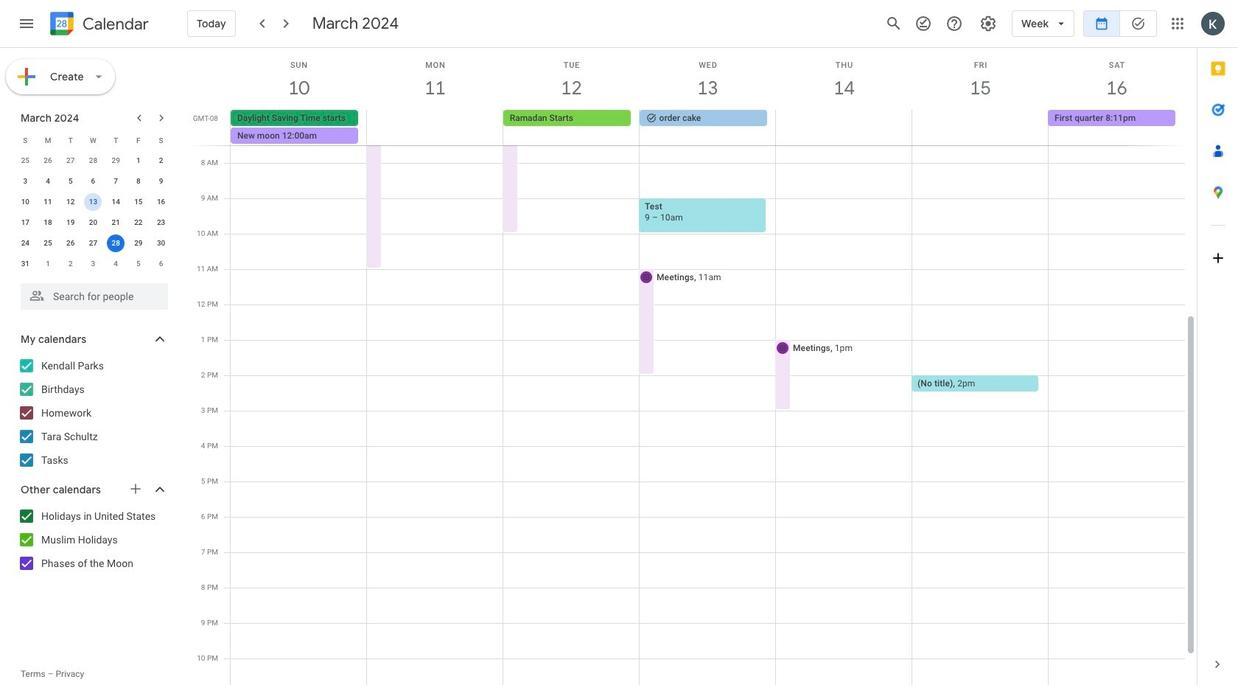 Task type: locate. For each thing, give the bounding box(es) containing it.
29 element
[[130, 235, 147, 252]]

None search field
[[0, 277, 183, 310]]

tab list
[[1198, 48, 1239, 644]]

april 5 element
[[130, 255, 147, 273]]

grid
[[189, 48, 1198, 685]]

30 element
[[152, 235, 170, 252]]

5 element
[[62, 173, 79, 190]]

february 26 element
[[39, 152, 57, 170]]

1 element
[[130, 152, 147, 170]]

april 6 element
[[152, 255, 170, 273]]

calendar element
[[47, 9, 149, 41]]

17 element
[[16, 214, 34, 232]]

18 element
[[39, 214, 57, 232]]

8 element
[[130, 173, 147, 190]]

february 29 element
[[107, 152, 125, 170]]

7 element
[[107, 173, 125, 190]]

february 28 element
[[84, 152, 102, 170]]

16 element
[[152, 193, 170, 211]]

cell
[[231, 110, 367, 145], [367, 110, 503, 145], [776, 110, 912, 145], [912, 110, 1049, 145], [82, 192, 105, 212], [105, 233, 127, 254]]

settings menu image
[[980, 15, 998, 32]]

6 element
[[84, 173, 102, 190]]

19 element
[[62, 214, 79, 232]]

row
[[224, 110, 1198, 145], [14, 130, 173, 150], [14, 150, 173, 171], [14, 171, 173, 192], [14, 192, 173, 212], [14, 212, 173, 233], [14, 233, 173, 254], [14, 254, 173, 274]]

march 2024 grid
[[14, 130, 173, 274]]

other calendars list
[[3, 504, 183, 575]]

row group
[[14, 150, 173, 274]]

heading
[[80, 15, 149, 33]]

12 element
[[62, 193, 79, 211]]

february 27 element
[[62, 152, 79, 170]]

23 element
[[152, 214, 170, 232]]



Task type: describe. For each thing, give the bounding box(es) containing it.
27 element
[[84, 235, 102, 252]]

25 element
[[39, 235, 57, 252]]

my calendars list
[[3, 354, 183, 472]]

april 3 element
[[84, 255, 102, 273]]

26 element
[[62, 235, 79, 252]]

28, today element
[[107, 235, 125, 252]]

22 element
[[130, 214, 147, 232]]

april 2 element
[[62, 255, 79, 273]]

15 element
[[130, 193, 147, 211]]

add other calendars image
[[128, 482, 143, 496]]

31 element
[[16, 255, 34, 273]]

3 element
[[16, 173, 34, 190]]

20 element
[[84, 214, 102, 232]]

main drawer image
[[18, 15, 35, 32]]

10 element
[[16, 193, 34, 211]]

24 element
[[16, 235, 34, 252]]

heading inside "calendar" element
[[80, 15, 149, 33]]

21 element
[[107, 214, 125, 232]]

february 25 element
[[16, 152, 34, 170]]

9 element
[[152, 173, 170, 190]]

13 element
[[84, 193, 102, 211]]

4 element
[[39, 173, 57, 190]]

11 element
[[39, 193, 57, 211]]

14 element
[[107, 193, 125, 211]]

Search for people text field
[[29, 283, 159, 310]]

april 1 element
[[39, 255, 57, 273]]

april 4 element
[[107, 255, 125, 273]]

2 element
[[152, 152, 170, 170]]



Task type: vqa. For each thing, say whether or not it's contained in the screenshot.
Add title Text Field
no



